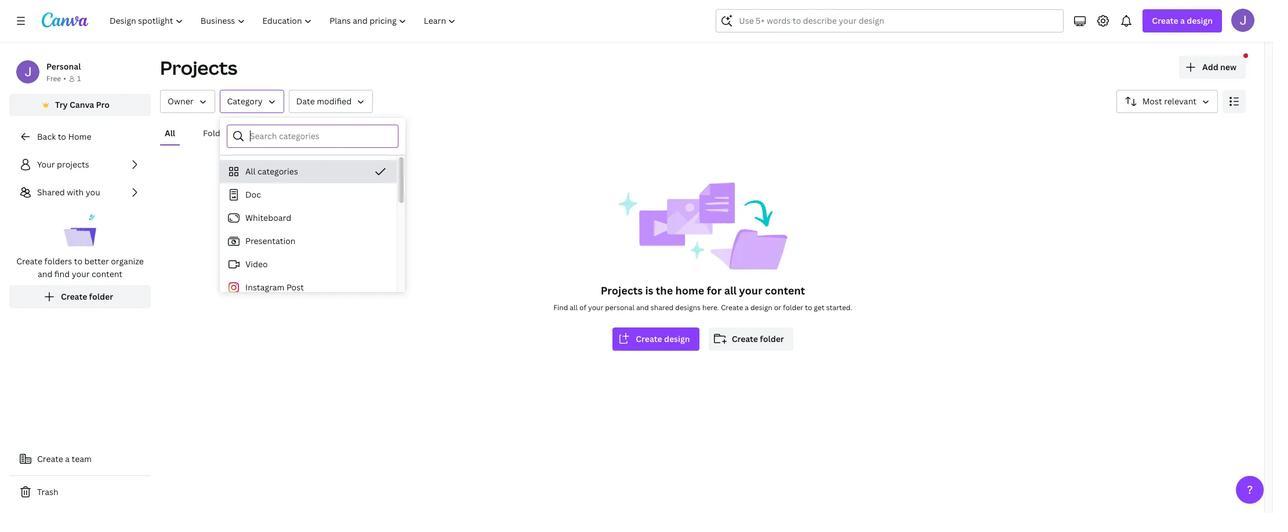 Task type: describe. For each thing, give the bounding box(es) containing it.
find
[[553, 303, 568, 313]]

and inside create folders to better organize and find your content
[[38, 269, 52, 280]]

list containing your projects
[[9, 153, 151, 309]]

pro
[[96, 99, 110, 110]]

create inside create folders to better organize and find your content
[[16, 256, 42, 267]]

instagram post button
[[220, 276, 397, 299]]

home
[[68, 131, 91, 142]]

organize
[[111, 256, 144, 267]]

designs
[[675, 303, 701, 313]]

design inside dropdown button
[[1187, 15, 1213, 26]]

of
[[579, 303, 586, 313]]

0 vertical spatial folder
[[89, 291, 113, 302]]

list box containing all categories
[[220, 160, 397, 513]]

video option
[[220, 253, 397, 276]]

a for team
[[65, 454, 70, 465]]

your projects link
[[9, 153, 151, 176]]

designs
[[260, 128, 291, 139]]

content inside create folders to better organize and find your content
[[92, 269, 122, 280]]

or
[[774, 303, 781, 313]]

personal
[[46, 61, 81, 72]]

date modified
[[296, 96, 352, 107]]

trash link
[[9, 481, 151, 504]]

owner
[[168, 96, 193, 107]]

0 vertical spatial all
[[724, 284, 737, 298]]

create inside create design button
[[636, 334, 662, 345]]

create a team button
[[9, 448, 151, 471]]

1 vertical spatial all
[[570, 303, 578, 313]]

shared
[[37, 187, 65, 198]]

a inside "projects is the home for all your content find all of your personal and shared designs here. create a design or folder to get started."
[[745, 303, 749, 313]]

Date modified button
[[289, 90, 373, 113]]

Search categories search field
[[250, 125, 391, 147]]

better
[[84, 256, 109, 267]]

projects is the home for all your content find all of your personal and shared designs here. create a design or folder to get started.
[[553, 284, 852, 313]]

a for design
[[1180, 15, 1185, 26]]

images button
[[315, 122, 352, 144]]

presentation option
[[220, 230, 397, 253]]

back to home
[[37, 131, 91, 142]]

images
[[319, 128, 347, 139]]

doc
[[245, 189, 261, 200]]

trash
[[37, 487, 58, 498]]

videos button
[[370, 122, 406, 144]]

create inside "projects is the home for all your content find all of your personal and shared designs here. create a design or folder to get started."
[[721, 303, 743, 313]]

back to home link
[[9, 125, 151, 148]]

projects
[[57, 159, 89, 170]]

all categories
[[245, 166, 298, 177]]

add new
[[1202, 61, 1237, 73]]

new
[[1220, 61, 1237, 73]]

your projects
[[37, 159, 89, 170]]

started.
[[826, 303, 852, 313]]

create design button
[[613, 328, 699, 351]]

with
[[67, 187, 84, 198]]

date
[[296, 96, 315, 107]]

Category button
[[220, 90, 284, 113]]

top level navigation element
[[102, 9, 466, 32]]

0 vertical spatial to
[[58, 131, 66, 142]]

video
[[245, 259, 268, 270]]

create design
[[636, 334, 690, 345]]

modified
[[317, 96, 352, 107]]

for
[[707, 284, 722, 298]]

your inside create folders to better organize and find your content
[[72, 269, 90, 280]]

folders
[[44, 256, 72, 267]]

all categories option
[[220, 160, 397, 183]]

free
[[46, 74, 61, 84]]

0 horizontal spatial create folder button
[[9, 285, 151, 309]]

projects for projects
[[160, 55, 237, 80]]

1 horizontal spatial create folder button
[[709, 328, 793, 351]]

folders
[[203, 128, 233, 139]]

doc option
[[220, 183, 397, 206]]

you
[[86, 187, 100, 198]]

doc button
[[220, 183, 397, 206]]

instagram post
[[245, 282, 304, 293]]

designs button
[[256, 122, 296, 144]]



Task type: locate. For each thing, give the bounding box(es) containing it.
whiteboard button
[[220, 206, 397, 230]]

2 vertical spatial your
[[588, 303, 603, 313]]

1 vertical spatial content
[[765, 284, 805, 298]]

2 horizontal spatial a
[[1180, 15, 1185, 26]]

design inside "projects is the home for all your content find all of your personal and shared designs here. create a design or folder to get started."
[[750, 303, 772, 313]]

to
[[58, 131, 66, 142], [74, 256, 82, 267], [805, 303, 812, 313]]

all
[[165, 128, 175, 139], [245, 166, 256, 177]]

find
[[54, 269, 70, 280]]

2 vertical spatial a
[[65, 454, 70, 465]]

all up doc
[[245, 166, 256, 177]]

shared with you link
[[9, 181, 151, 204]]

0 horizontal spatial all
[[570, 303, 578, 313]]

0 vertical spatial create folder button
[[9, 285, 151, 309]]

design left jacob simon icon
[[1187, 15, 1213, 26]]

2 horizontal spatial to
[[805, 303, 812, 313]]

create folder button down the 'find'
[[9, 285, 151, 309]]

videos
[[375, 128, 402, 139]]

category
[[227, 96, 263, 107]]

your right the 'find'
[[72, 269, 90, 280]]

create folder
[[61, 291, 113, 302], [732, 334, 784, 345]]

2 horizontal spatial design
[[1187, 15, 1213, 26]]

create a design button
[[1143, 9, 1222, 32]]

your
[[72, 269, 90, 280], [739, 284, 762, 298], [588, 303, 603, 313]]

1 horizontal spatial projects
[[601, 284, 643, 298]]

and
[[38, 269, 52, 280], [636, 303, 649, 313]]

presentation button
[[220, 230, 397, 253]]

1 vertical spatial and
[[636, 303, 649, 313]]

1 horizontal spatial to
[[74, 256, 82, 267]]

create folders to better organize and find your content
[[16, 256, 144, 280]]

most relevant
[[1142, 96, 1197, 107]]

0 horizontal spatial design
[[664, 334, 690, 345]]

team
[[72, 454, 92, 465]]

most
[[1142, 96, 1162, 107]]

0 horizontal spatial a
[[65, 454, 70, 465]]

create a team
[[37, 454, 92, 465]]

content down 'better'
[[92, 269, 122, 280]]

0 horizontal spatial create folder
[[61, 291, 113, 302]]

post
[[286, 282, 304, 293]]

1 vertical spatial folder
[[783, 303, 803, 313]]

and left the 'find'
[[38, 269, 52, 280]]

try canva pro button
[[9, 94, 151, 116]]

create
[[1152, 15, 1178, 26], [16, 256, 42, 267], [61, 291, 87, 302], [721, 303, 743, 313], [636, 334, 662, 345], [732, 334, 758, 345], [37, 454, 63, 465]]

all
[[724, 284, 737, 298], [570, 303, 578, 313]]

presentation
[[245, 235, 296, 247]]

1 horizontal spatial design
[[750, 303, 772, 313]]

1 horizontal spatial a
[[745, 303, 749, 313]]

here.
[[702, 303, 719, 313]]

shared
[[651, 303, 674, 313]]

video button
[[220, 253, 397, 276]]

0 horizontal spatial projects
[[160, 55, 237, 80]]

and down is
[[636, 303, 649, 313]]

folders button
[[198, 122, 237, 144]]

your
[[37, 159, 55, 170]]

create folder button
[[9, 285, 151, 309], [709, 328, 793, 351]]

Search search field
[[739, 10, 1041, 32]]

create inside create a design dropdown button
[[1152, 15, 1178, 26]]

all inside option
[[245, 166, 256, 177]]

back
[[37, 131, 56, 142]]

personal
[[605, 303, 635, 313]]

projects
[[160, 55, 237, 80], [601, 284, 643, 298]]

whiteboard
[[245, 212, 291, 223]]

1 horizontal spatial all
[[245, 166, 256, 177]]

create folder button down "or"
[[709, 328, 793, 351]]

0 vertical spatial a
[[1180, 15, 1185, 26]]

home
[[675, 284, 704, 298]]

folder inside "projects is the home for all your content find all of your personal and shared designs here. create a design or folder to get started."
[[783, 303, 803, 313]]

shared with you
[[37, 187, 100, 198]]

get
[[814, 303, 825, 313]]

your right for
[[739, 284, 762, 298]]

1 horizontal spatial and
[[636, 303, 649, 313]]

projects for projects is the home for all your content find all of your personal and shared designs here. create a design or folder to get started.
[[601, 284, 643, 298]]

to right back at the left top
[[58, 131, 66, 142]]

try
[[55, 99, 68, 110]]

2 vertical spatial to
[[805, 303, 812, 313]]

projects inside "projects is the home for all your content find all of your personal and shared designs here. create a design or folder to get started."
[[601, 284, 643, 298]]

design left "or"
[[750, 303, 772, 313]]

all left of on the bottom of page
[[570, 303, 578, 313]]

•
[[63, 74, 66, 84]]

to left 'better'
[[74, 256, 82, 267]]

projects up personal
[[601, 284, 643, 298]]

create folder for the left create folder button
[[61, 291, 113, 302]]

add new button
[[1179, 56, 1246, 79]]

1 vertical spatial a
[[745, 303, 749, 313]]

0 horizontal spatial your
[[72, 269, 90, 280]]

all down owner
[[165, 128, 175, 139]]

content up "or"
[[765, 284, 805, 298]]

folder right "or"
[[783, 303, 803, 313]]

a up add new dropdown button
[[1180, 15, 1185, 26]]

create folder for the rightmost create folder button
[[732, 334, 784, 345]]

a left team
[[65, 454, 70, 465]]

projects up 'owner' button
[[160, 55, 237, 80]]

design
[[1187, 15, 1213, 26], [750, 303, 772, 313], [664, 334, 690, 345]]

0 horizontal spatial to
[[58, 131, 66, 142]]

0 vertical spatial design
[[1187, 15, 1213, 26]]

create folder down create folders to better organize and find your content
[[61, 291, 113, 302]]

a inside create a design dropdown button
[[1180, 15, 1185, 26]]

create a design
[[1152, 15, 1213, 26]]

canva
[[70, 99, 94, 110]]

design inside button
[[664, 334, 690, 345]]

to left get
[[805, 303, 812, 313]]

a inside create a team button
[[65, 454, 70, 465]]

Owner button
[[160, 90, 215, 113]]

to inside "projects is the home for all your content find all of your personal and shared designs here. create a design or folder to get started."
[[805, 303, 812, 313]]

1 horizontal spatial all
[[724, 284, 737, 298]]

design down designs
[[664, 334, 690, 345]]

0 vertical spatial content
[[92, 269, 122, 280]]

is
[[645, 284, 653, 298]]

the
[[656, 284, 673, 298]]

1 vertical spatial your
[[739, 284, 762, 298]]

content inside "projects is the home for all your content find all of your personal and shared designs here. create a design or folder to get started."
[[765, 284, 805, 298]]

instagram post option
[[220, 276, 397, 299]]

list box
[[220, 160, 397, 513]]

1 vertical spatial create folder
[[732, 334, 784, 345]]

0 vertical spatial create folder
[[61, 291, 113, 302]]

1 vertical spatial design
[[750, 303, 772, 313]]

all right for
[[724, 284, 737, 298]]

Sort by button
[[1116, 90, 1218, 113]]

folder
[[89, 291, 113, 302], [783, 303, 803, 313], [760, 334, 784, 345]]

a
[[1180, 15, 1185, 26], [745, 303, 749, 313], [65, 454, 70, 465]]

2 vertical spatial folder
[[760, 334, 784, 345]]

relevant
[[1164, 96, 1197, 107]]

0 horizontal spatial all
[[165, 128, 175, 139]]

1 vertical spatial create folder button
[[709, 328, 793, 351]]

add
[[1202, 61, 1218, 73]]

1 horizontal spatial create folder
[[732, 334, 784, 345]]

1 vertical spatial to
[[74, 256, 82, 267]]

0 vertical spatial all
[[165, 128, 175, 139]]

folder down 'better'
[[89, 291, 113, 302]]

a left "or"
[[745, 303, 749, 313]]

jacob simon image
[[1231, 9, 1255, 32]]

0 vertical spatial and
[[38, 269, 52, 280]]

free •
[[46, 74, 66, 84]]

list
[[9, 153, 151, 309]]

1 horizontal spatial content
[[765, 284, 805, 298]]

1 vertical spatial all
[[245, 166, 256, 177]]

whiteboard option
[[220, 206, 397, 230]]

to inside create folders to better organize and find your content
[[74, 256, 82, 267]]

all for all
[[165, 128, 175, 139]]

0 horizontal spatial and
[[38, 269, 52, 280]]

all categories button
[[220, 160, 397, 183]]

try canva pro
[[55, 99, 110, 110]]

all button
[[160, 122, 180, 144]]

1 vertical spatial projects
[[601, 284, 643, 298]]

1
[[77, 74, 81, 84]]

your right of on the bottom of page
[[588, 303, 603, 313]]

all for all categories
[[245, 166, 256, 177]]

categories
[[257, 166, 298, 177]]

instagram
[[245, 282, 284, 293]]

create folder inside list
[[61, 291, 113, 302]]

2 vertical spatial design
[[664, 334, 690, 345]]

and inside "projects is the home for all your content find all of your personal and shared designs here. create a design or folder to get started."
[[636, 303, 649, 313]]

None search field
[[716, 9, 1064, 32]]

0 vertical spatial projects
[[160, 55, 237, 80]]

folder down "or"
[[760, 334, 784, 345]]

1 horizontal spatial your
[[588, 303, 603, 313]]

2 horizontal spatial your
[[739, 284, 762, 298]]

content
[[92, 269, 122, 280], [765, 284, 805, 298]]

0 horizontal spatial content
[[92, 269, 122, 280]]

create inside create a team button
[[37, 454, 63, 465]]

create folder down "or"
[[732, 334, 784, 345]]

0 vertical spatial your
[[72, 269, 90, 280]]



Task type: vqa. For each thing, say whether or not it's contained in the screenshot.
About
no



